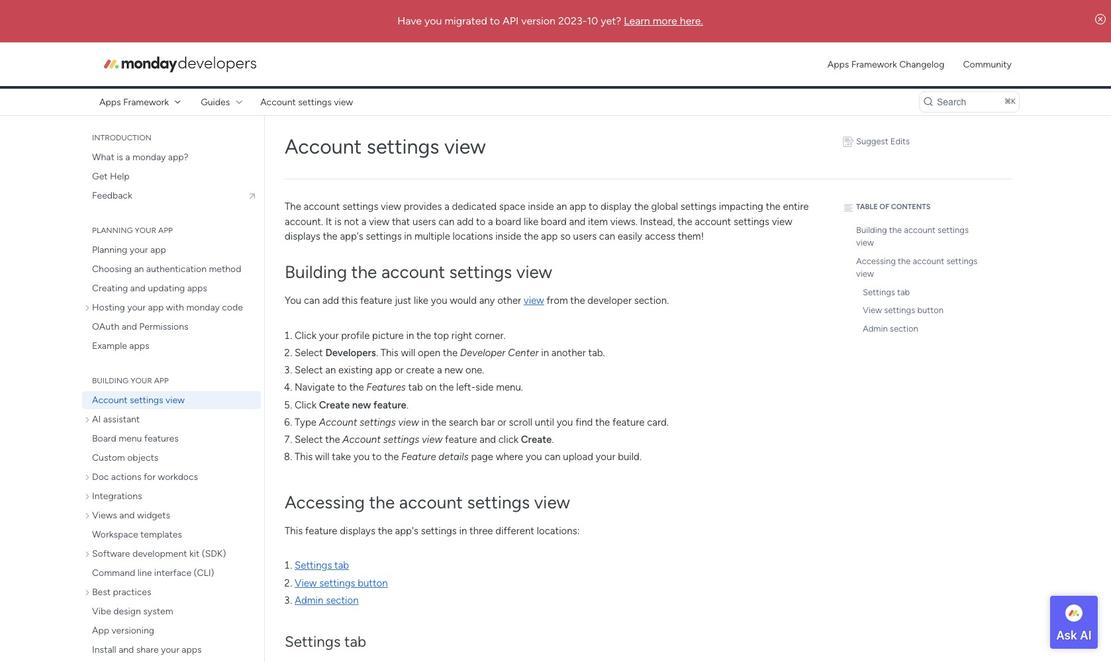 Task type: vqa. For each thing, say whether or not it's contained in the screenshot.
App'S
yes



Task type: describe. For each thing, give the bounding box(es) containing it.
account up it
[[304, 201, 340, 213]]

from
[[547, 295, 568, 307]]

account inside accessing the account settings view
[[913, 256, 945, 266]]

best
[[92, 587, 111, 598]]

apps framework changelog
[[828, 59, 945, 70]]

your inside install and share your apps "link"
[[161, 645, 179, 656]]

that
[[392, 216, 410, 228]]

accessing inside accessing the account settings view
[[857, 256, 896, 266]]

building the account settings view link
[[841, 221, 987, 252]]

hosting
[[92, 302, 125, 313]]

the inside building the account settings view
[[890, 225, 902, 235]]

take
[[332, 451, 351, 463]]

to left 'api'
[[490, 15, 500, 27]]

app left so
[[541, 231, 558, 243]]

arrow up right image
[[247, 190, 258, 201]]

show subpages for ai assistant image
[[85, 415, 92, 424]]

1 horizontal spatial create
[[521, 434, 552, 446]]

0 horizontal spatial new
[[352, 399, 371, 411]]

scroll
[[509, 417, 533, 429]]

settings tab link for the admin section link to the right view settings button link
[[848, 284, 987, 302]]

building your app
[[92, 376, 169, 386]]

you left would
[[431, 295, 448, 307]]

another
[[552, 347, 586, 359]]

so
[[561, 231, 571, 243]]

settings tab view settings button admin section
[[295, 560, 388, 607]]

section.
[[635, 295, 669, 307]]

is inside the account settings view provides a dedicated space inside an app to display the global settings impacting the entire account. it is not a view that users can add to a board like board and item views. instead, the account settings view displays the app's settings in multiple locations inside the app so users can easily access them!
[[335, 216, 342, 228]]

tab inside click your profile picture in the top right corner. select developers . this will open the developer center in another tab. select an existing app or create a new one. navigate to the features tab on the left-side menu. click create new feature . type account settings view in the search bar or scroll until you find the feature card. select the account settings view feature and click create . this will take you to the feature details page where you can upload your build.
[[409, 382, 423, 394]]

2 vertical spatial account settings view
[[92, 395, 185, 406]]

0 vertical spatial admin
[[863, 324, 888, 334]]

1 vertical spatial this
[[295, 451, 313, 463]]

have you migrated to api version 2023-10 yet? learn more here.
[[398, 15, 704, 27]]

2 select from the top
[[295, 364, 323, 376]]

developer
[[460, 347, 506, 359]]

view settings button link for the admin section link to the bottom
[[295, 577, 388, 589]]

any
[[479, 295, 495, 307]]

what
[[92, 152, 114, 163]]

interface
[[154, 568, 191, 579]]

0 vertical spatial this
[[381, 347, 399, 359]]

right
[[452, 330, 473, 342]]

admin section
[[863, 324, 919, 334]]

0 horizontal spatial accessing
[[285, 492, 365, 514]]

app versioning link
[[82, 622, 261, 640]]

tab.
[[589, 347, 605, 359]]

apps framework
[[99, 96, 169, 108]]

1 vertical spatial admin section link
[[295, 595, 359, 607]]

help
[[110, 171, 130, 182]]

0 horizontal spatial like
[[414, 295, 429, 307]]

api
[[503, 15, 519, 27]]

features
[[144, 433, 179, 445]]

center
[[508, 347, 539, 359]]

example apps link
[[82, 337, 261, 355]]

a down dedicated
[[488, 216, 493, 228]]

ai assistant
[[92, 414, 140, 425]]

design
[[113, 606, 141, 617]]

1 horizontal spatial new
[[445, 364, 463, 376]]

doc actions for workdocs link
[[82, 468, 261, 486]]

view settings button link for the admin section link to the right
[[848, 302, 987, 320]]

account up the them!
[[695, 216, 732, 228]]

existing
[[339, 364, 373, 376]]

app up choosing an authentication method
[[150, 244, 166, 256]]

chevron down image
[[234, 97, 245, 107]]

0 vertical spatial account settings view
[[261, 96, 353, 108]]

workspace templates link
[[82, 526, 261, 544]]

navigate
[[295, 382, 335, 394]]

show subpages for hosting your app with monday code image
[[85, 303, 92, 312]]

building inside building the account settings view
[[857, 225, 888, 235]]

software development kit (sdk)
[[92, 549, 226, 560]]

your up account settings view link
[[131, 376, 152, 386]]

project logo image
[[1064, 603, 1085, 624]]

app up planning your app link
[[158, 226, 173, 235]]

an inside click your profile picture in the top right corner. select developers . this will open the developer center in another tab. select an existing app or create a new one. navigate to the features tab on the left-side menu. click create new feature . type account settings view in the search bar or scroll until you find the feature card. select the account settings view feature and click create . this will take you to the feature details page where you can upload your build.
[[326, 364, 336, 376]]

views.
[[611, 216, 638, 228]]

0 vertical spatial settings
[[863, 288, 896, 297]]

choosing an authentication method
[[92, 264, 241, 275]]

in right center
[[541, 347, 549, 359]]

2 vertical spatial .
[[552, 434, 554, 446]]

version
[[522, 15, 556, 27]]

1 vertical spatial settings tab
[[285, 633, 367, 651]]

feedback
[[92, 190, 132, 201]]

show subpages for best practices image
[[85, 588, 92, 597]]

1 vertical spatial monday
[[186, 302, 220, 313]]

suggest
[[857, 136, 889, 146]]

can right you
[[304, 295, 320, 307]]

board
[[92, 433, 116, 445]]

0 horizontal spatial inside
[[496, 231, 522, 243]]

impacting
[[719, 201, 764, 213]]

in left three
[[459, 525, 467, 537]]

would
[[450, 295, 477, 307]]

in inside the account settings view provides a dedicated space inside an app to display the global settings impacting the entire account. it is not a view that users can add to a board like board and item views. instead, the account settings view displays the app's settings in multiple locations inside the app so users can easily access them!
[[404, 231, 412, 243]]

1 planning your app from the top
[[92, 226, 173, 235]]

admin inside settings tab view settings button admin section
[[295, 595, 324, 607]]

can up multiple
[[439, 216, 455, 228]]

planning your app link
[[82, 241, 261, 259]]

in right picture
[[406, 330, 414, 342]]

and for views and widgets
[[119, 510, 135, 521]]

0 vertical spatial .
[[376, 347, 378, 359]]

search
[[938, 97, 967, 107]]

account up just
[[382, 262, 445, 283]]

display
[[601, 201, 632, 213]]

settings inside settings tab view settings button admin section
[[320, 577, 355, 589]]

settings inside accessing the account settings view link
[[947, 256, 978, 266]]

objects
[[127, 453, 159, 464]]

1 select from the top
[[295, 347, 323, 359]]

system
[[143, 606, 173, 617]]

actions
[[111, 472, 141, 483]]

click
[[499, 434, 519, 446]]

apps for apps framework changelog
[[828, 59, 850, 70]]

click your profile picture in the top right corner. select developers . this will open the developer center in another tab. select an existing app or create a new one. navigate to the features tab on the left-side menu. click create new feature . type account settings view in the search bar or scroll until you find the feature card. select the account settings view feature and click create . this will take you to the feature details page where you can upload your build.
[[295, 330, 669, 463]]

three
[[470, 525, 493, 537]]

to down dedicated
[[476, 216, 486, 228]]

global
[[652, 201, 679, 213]]

and for oauth and permissions
[[122, 321, 137, 333]]

feature left card.
[[613, 417, 645, 429]]

command line interface (cli) link
[[82, 564, 261, 582]]

2 planning from the top
[[92, 244, 127, 256]]

view inside building the account settings view
[[857, 238, 874, 248]]

an inside the account settings view provides a dedicated space inside an app to display the global settings impacting the entire account. it is not a view that users can add to a board like board and item views. instead, the account settings view displays the app's settings in multiple locations inside the app so users can easily access them!
[[557, 201, 567, 213]]

a right not
[[362, 216, 367, 228]]

instead,
[[640, 216, 676, 228]]

0 vertical spatial settings tab
[[863, 288, 910, 297]]

get help link
[[82, 168, 261, 186]]

hosting your app with monday code
[[92, 302, 243, 313]]

dedicated
[[452, 201, 497, 213]]

1 vertical spatial building
[[285, 262, 347, 283]]

suggest edits link
[[841, 135, 987, 148]]

development
[[132, 549, 187, 560]]

entire
[[783, 201, 809, 213]]

get help
[[92, 171, 130, 182]]

tab inside settings tab view settings button admin section
[[335, 560, 349, 572]]

1 vertical spatial add
[[322, 295, 339, 307]]

learn more here. link
[[624, 15, 704, 27]]

and for creating and updating apps
[[130, 283, 146, 294]]

1 vertical spatial apps
[[129, 341, 149, 352]]

the
[[285, 201, 301, 213]]

2023-
[[558, 15, 587, 27]]

this
[[342, 295, 358, 307]]

settings inside settings tab view settings button admin section
[[295, 560, 332, 572]]

details
[[439, 451, 469, 463]]

0 horizontal spatial create
[[319, 399, 350, 411]]

1 horizontal spatial users
[[573, 231, 597, 243]]

learn
[[624, 15, 650, 27]]

0 vertical spatial section
[[890, 324, 919, 334]]

app?
[[168, 152, 189, 163]]

software development kit (sdk) link
[[82, 545, 261, 563]]

software
[[92, 549, 130, 560]]

install and share your apps
[[92, 645, 202, 656]]

more
[[653, 15, 678, 27]]

and inside the account settings view provides a dedicated space inside an app to display the global settings impacting the entire account. it is not a view that users can add to a board like board and item views. instead, the account settings view displays the app's settings in multiple locations inside the app so users can easily access them!
[[569, 216, 586, 228]]

show subpages for software development kit (sdk) image
[[85, 550, 92, 559]]

0 horizontal spatial an
[[134, 264, 144, 275]]

a right provides
[[445, 201, 450, 213]]

app inside click your profile picture in the top right corner. select developers . this will open the developer center in another tab. select an existing app or create a new one. navigate to the features tab on the left-side menu. click create new feature . type account settings view in the search bar or scroll until you find the feature card. select the account settings view feature and click create . this will take you to the feature details page where you can upload your build.
[[376, 364, 392, 376]]

method
[[209, 264, 241, 275]]

apps for apps framework
[[99, 96, 121, 108]]

custom
[[92, 453, 125, 464]]

1 click from the top
[[295, 330, 317, 342]]

2 vertical spatial this
[[285, 525, 303, 537]]

what is a monday app?
[[92, 152, 189, 163]]

creating and updating apps
[[92, 283, 207, 294]]

a down introduction
[[125, 152, 130, 163]]

1 vertical spatial account settings view
[[285, 134, 486, 159]]

vibe design system
[[92, 606, 173, 617]]

1 vertical spatial displays
[[340, 525, 376, 537]]

community
[[964, 59, 1012, 70]]

0 horizontal spatial building
[[92, 376, 129, 386]]

create
[[406, 364, 435, 376]]

3 select from the top
[[295, 434, 323, 446]]

access
[[645, 231, 676, 243]]

menu
[[119, 433, 142, 445]]



Task type: locate. For each thing, give the bounding box(es) containing it.
1 vertical spatial app's
[[395, 525, 419, 537]]

is
[[117, 152, 123, 163], [335, 216, 342, 228]]

have
[[398, 15, 422, 27]]

ai inside ask ai button
[[1081, 629, 1092, 643]]

accessing down the take
[[285, 492, 365, 514]]

app left with
[[148, 302, 164, 313]]

apps inside "link"
[[182, 645, 202, 656]]

0 horizontal spatial apps
[[99, 96, 121, 108]]

view settings button link
[[848, 302, 987, 320], [295, 577, 388, 589]]

0 horizontal spatial building the account settings view
[[285, 262, 553, 283]]

board up so
[[541, 216, 567, 228]]

0 vertical spatial users
[[413, 216, 436, 228]]

framework for apps framework
[[123, 96, 169, 108]]

0 vertical spatial planning your app
[[92, 226, 173, 235]]

apps down oauth and permissions
[[129, 341, 149, 352]]

1 horizontal spatial accessing
[[857, 256, 896, 266]]

chevron down image
[[173, 97, 182, 107]]

0 vertical spatial monday
[[132, 152, 166, 163]]

1 vertical spatial admin
[[295, 595, 324, 607]]

0 vertical spatial displays
[[285, 231, 321, 243]]

command
[[92, 568, 135, 579]]

this
[[381, 347, 399, 359], [295, 451, 313, 463], [285, 525, 303, 537]]

workspace
[[92, 529, 138, 541]]

view inside settings tab view settings button admin section
[[295, 577, 317, 589]]

templates
[[141, 529, 182, 541]]

app's inside the account settings view provides a dedicated space inside an app to display the global settings impacting the entire account. it is not a view that users can add to a board like board and item views. instead, the account settings view displays the app's settings in multiple locations inside the app so users can easily access them!
[[340, 231, 364, 243]]

your left build.
[[596, 451, 616, 463]]

2 vertical spatial settings
[[285, 633, 341, 651]]

or left create
[[395, 364, 404, 376]]

an up "navigate"
[[326, 364, 336, 376]]

0 vertical spatial app's
[[340, 231, 364, 243]]

framework inside popup button
[[123, 96, 169, 108]]

one.
[[466, 364, 485, 376]]

1 vertical spatial or
[[498, 417, 507, 429]]

permissions
[[139, 321, 189, 333]]

and up the example apps
[[122, 321, 137, 333]]

settings inside building the account settings view
[[938, 225, 969, 235]]

1 horizontal spatial add
[[457, 216, 474, 228]]

add inside the account settings view provides a dedicated space inside an app to display the global settings impacting the entire account. it is not a view that users can add to a board like board and item views. instead, the account settings view displays the app's settings in multiple locations inside the app so users can easily access them!
[[457, 216, 474, 228]]

1 horizontal spatial board
[[541, 216, 567, 228]]

1 vertical spatial .
[[407, 399, 409, 411]]

settings tab down settings tab view settings button admin section
[[285, 633, 367, 651]]

1 horizontal spatial ai
[[1081, 629, 1092, 643]]

planning your app down feedback
[[92, 226, 173, 235]]

create down "navigate"
[[319, 399, 350, 411]]

apps inside popup button
[[99, 96, 121, 108]]

like inside the account settings view provides a dedicated space inside an app to display the global settings impacting the entire account. it is not a view that users can add to a board like board and item views. instead, the account settings view displays the app's settings in multiple locations inside the app so users can easily access them!
[[524, 216, 539, 228]]

1 vertical spatial planning
[[92, 244, 127, 256]]

will left the take
[[315, 451, 330, 463]]

views and widgets
[[92, 510, 170, 521]]

1 horizontal spatial apps
[[828, 59, 850, 70]]

users down provides
[[413, 216, 436, 228]]

account
[[304, 201, 340, 213], [695, 216, 732, 228], [905, 225, 936, 235], [913, 256, 945, 266], [382, 262, 445, 283], [399, 492, 463, 514]]

settings tab link
[[848, 284, 987, 302], [295, 560, 349, 572]]

2 vertical spatial an
[[326, 364, 336, 376]]

custom objects link
[[82, 449, 261, 467]]

search1 image
[[924, 96, 934, 107]]

1 horizontal spatial accessing the account settings view
[[857, 256, 978, 279]]

framework left changelog
[[852, 59, 898, 70]]

account up accessing the account settings view link
[[905, 225, 936, 235]]

0 horizontal spatial will
[[315, 451, 330, 463]]

ask
[[1057, 629, 1078, 643]]

0 vertical spatial new
[[445, 364, 463, 376]]

can left upload
[[545, 451, 561, 463]]

share
[[136, 645, 159, 656]]

an up so
[[557, 201, 567, 213]]

account
[[261, 96, 296, 108], [285, 134, 362, 159], [92, 395, 128, 406], [319, 417, 357, 429], [343, 434, 381, 446]]

0 horizontal spatial settings tab
[[285, 633, 367, 651]]

1 horizontal spatial monday
[[186, 302, 220, 313]]

building
[[857, 225, 888, 235], [285, 262, 347, 283], [92, 376, 129, 386]]

and
[[569, 216, 586, 228], [130, 283, 146, 294], [122, 321, 137, 333], [480, 434, 496, 446], [119, 510, 135, 521], [119, 645, 134, 656]]

0 vertical spatial building
[[857, 225, 888, 235]]

can down item on the top
[[600, 231, 616, 243]]

2 board from the left
[[541, 216, 567, 228]]

0 vertical spatial inside
[[528, 201, 554, 213]]

your inside hosting your app with monday code link
[[127, 302, 146, 313]]

monday
[[132, 152, 166, 163], [186, 302, 220, 313]]

displays down "account."
[[285, 231, 321, 243]]

section inside settings tab view settings button admin section
[[326, 595, 359, 607]]

updating
[[148, 283, 185, 294]]

0 vertical spatial view
[[863, 306, 883, 316]]

not
[[344, 216, 359, 228]]

displays inside the account settings view provides a dedicated space inside an app to display the global settings impacting the entire account. it is not a view that users can add to a board like board and item views. instead, the account settings view displays the app's settings in multiple locations inside the app so users can easily access them!
[[285, 231, 321, 243]]

inside right the space
[[528, 201, 554, 213]]

and right creating
[[130, 283, 146, 294]]

inside down the space
[[496, 231, 522, 243]]

type
[[295, 417, 317, 429]]

will left open
[[401, 347, 416, 359]]

1 horizontal spatial like
[[524, 216, 539, 228]]

0 vertical spatial will
[[401, 347, 416, 359]]

accessing
[[857, 256, 896, 266], [285, 492, 365, 514]]

settings tab up view settings button
[[863, 288, 910, 297]]

it
[[326, 216, 332, 228]]

2 planning your app from the top
[[92, 244, 166, 256]]

framework inside 'link'
[[852, 59, 898, 70]]

oauth and permissions link
[[82, 318, 261, 336]]

planning down feedback
[[92, 226, 133, 235]]

. down create
[[407, 399, 409, 411]]

your inside planning your app link
[[130, 244, 148, 256]]

1 vertical spatial click
[[295, 399, 317, 411]]

planning your app up choosing
[[92, 244, 166, 256]]

left-
[[457, 382, 476, 394]]

locations:
[[537, 525, 580, 537]]

add left this
[[322, 295, 339, 307]]

community link
[[956, 54, 1020, 74]]

your up oauth and permissions
[[127, 302, 146, 313]]

ai inside ai assistant link
[[92, 414, 101, 425]]

your up choosing
[[130, 244, 148, 256]]

practices
[[113, 587, 151, 598]]

building down the "example"
[[92, 376, 129, 386]]

1 horizontal spatial button
[[918, 306, 944, 316]]

1 horizontal spatial building
[[285, 262, 347, 283]]

1 vertical spatial select
[[295, 364, 323, 376]]

feature down features in the left of the page
[[374, 399, 407, 411]]

(sdk)
[[202, 549, 226, 560]]

integrations
[[92, 491, 142, 502]]

show subpages for views and widgets image
[[85, 511, 92, 520]]

framework for apps framework changelog
[[852, 59, 898, 70]]

0 horizontal spatial accessing the account settings view
[[285, 492, 570, 514]]

your left profile
[[319, 330, 339, 342]]

and inside click your profile picture in the top right corner. select developers . this will open the developer center in another tab. select an existing app or create a new one. navigate to the features tab on the left-side menu. click create new feature . type account settings view in the search bar or scroll until you find the feature card. select the account settings view feature and click create . this will take you to the feature details page where you can upload your build.
[[480, 434, 496, 446]]

1 vertical spatial users
[[573, 231, 597, 243]]

settings inside account settings view link
[[130, 395, 163, 406]]

button inside settings tab view settings button admin section
[[358, 577, 388, 589]]

feature up settings tab view settings button admin section
[[305, 525, 338, 537]]

framework left chevron down image
[[123, 96, 169, 108]]

command line interface (cli)
[[92, 568, 214, 579]]

where
[[496, 451, 524, 463]]

board
[[496, 216, 522, 228], [541, 216, 567, 228]]

and for install and share your apps
[[119, 645, 134, 656]]

0 vertical spatial planning
[[92, 226, 133, 235]]

0 vertical spatial or
[[395, 364, 404, 376]]

0 vertical spatial select
[[295, 347, 323, 359]]

add up locations on the top left of the page
[[457, 216, 474, 228]]

in down on
[[422, 417, 429, 429]]

provides
[[404, 201, 442, 213]]

versioning
[[112, 625, 154, 637]]

a inside click your profile picture in the top right corner. select developers . this will open the developer center in another tab. select an existing app or create a new one. navigate to the features tab on the left-side menu. click create new feature . type account settings view in the search bar or scroll until you find the feature card. select the account settings view feature and click create . this will take you to the feature details page where you can upload your build.
[[437, 364, 442, 376]]

inside
[[528, 201, 554, 213], [496, 231, 522, 243]]

your down app versioning link
[[161, 645, 179, 656]]

apps inside 'link'
[[828, 59, 850, 70]]

guides
[[201, 96, 230, 108]]

and up so
[[569, 216, 586, 228]]

to right the take
[[372, 451, 382, 463]]

0 horizontal spatial .
[[376, 347, 378, 359]]

hosting your app with monday code link
[[82, 299, 261, 317]]

select
[[295, 347, 323, 359], [295, 364, 323, 376], [295, 434, 323, 446]]

locations
[[453, 231, 493, 243]]

on
[[426, 382, 437, 394]]

0 horizontal spatial or
[[395, 364, 404, 376]]

like right just
[[414, 295, 429, 307]]

corner.
[[475, 330, 506, 342]]

2 vertical spatial select
[[295, 434, 323, 446]]

card.
[[647, 417, 669, 429]]

you right where
[[526, 451, 542, 463]]

1 horizontal spatial admin section link
[[848, 320, 987, 338]]

kit
[[189, 549, 200, 560]]

0 horizontal spatial admin section link
[[295, 595, 359, 607]]

an up creating and updating apps
[[134, 264, 144, 275]]

1 horizontal spatial will
[[401, 347, 416, 359]]

app up account settings view link
[[154, 376, 169, 386]]

0 vertical spatial button
[[918, 306, 944, 316]]

account down building the account settings view link
[[913, 256, 945, 266]]

1 horizontal spatial .
[[407, 399, 409, 411]]

apps down "authentication"
[[187, 283, 207, 294]]

space
[[499, 201, 526, 213]]

1 planning from the top
[[92, 226, 133, 235]]

.
[[376, 347, 378, 359], [407, 399, 409, 411], [552, 434, 554, 446]]

1 horizontal spatial is
[[335, 216, 342, 228]]

0 horizontal spatial users
[[413, 216, 436, 228]]

and inside "link"
[[130, 283, 146, 294]]

2 vertical spatial apps
[[182, 645, 202, 656]]

choosing
[[92, 264, 132, 275]]

2 click from the top
[[295, 399, 317, 411]]

1 horizontal spatial displays
[[340, 525, 376, 537]]

your up planning your app link
[[135, 226, 156, 235]]

0 horizontal spatial ai
[[92, 414, 101, 425]]

feature down "search"
[[445, 434, 477, 446]]

oauth and permissions
[[92, 321, 189, 333]]

vibe
[[92, 606, 111, 617]]

to up item on the top
[[589, 201, 599, 213]]

monday left app? at top
[[132, 152, 166, 163]]

0 vertical spatial settings tab link
[[848, 284, 987, 302]]

register image
[[841, 136, 857, 147]]

show subpages for integrations image
[[85, 492, 92, 501]]

view inside accessing the account settings view
[[857, 269, 874, 279]]

building the account settings view up accessing the account settings view link
[[857, 225, 969, 248]]

or right bar
[[498, 417, 507, 429]]

ai up board
[[92, 414, 101, 425]]

accessing the account settings view up the this feature displays the app's settings in three different locations:
[[285, 492, 570, 514]]

account inside building the account settings view
[[905, 225, 936, 235]]

new left one.
[[445, 364, 463, 376]]

displays
[[285, 231, 321, 243], [340, 525, 376, 537]]

will
[[401, 347, 416, 359], [315, 451, 330, 463]]

can inside click your profile picture in the top right corner. select developers . this will open the developer center in another tab. select an existing app or create a new one. navigate to the features tab on the left-side menu. click create new feature . type account settings view in the search bar or scroll until you find the feature card. select the account settings view feature and click create . this will take you to the feature details page where you can upload your build.
[[545, 451, 561, 463]]

with
[[166, 302, 184, 313]]

0 horizontal spatial board
[[496, 216, 522, 228]]

app up so
[[570, 201, 587, 213]]

1 vertical spatial framework
[[123, 96, 169, 108]]

show subpages for doc actions for workdocs image
[[85, 473, 92, 482]]

and inside "link"
[[119, 645, 134, 656]]

1 vertical spatial settings tab link
[[295, 560, 349, 572]]

10
[[587, 15, 598, 27]]

ai assistant link
[[82, 411, 261, 429]]

page
[[471, 451, 494, 463]]

accessing down building the account settings view link
[[857, 256, 896, 266]]

you left find
[[557, 417, 573, 429]]

accessing the account settings view link
[[841, 252, 987, 284]]

building up you
[[285, 262, 347, 283]]

1 vertical spatial new
[[352, 399, 371, 411]]

0 vertical spatial add
[[457, 216, 474, 228]]

building up accessing the account settings view link
[[857, 225, 888, 235]]

this feature displays the app's settings in three different locations:
[[285, 525, 580, 537]]

doc actions for workdocs
[[92, 472, 198, 483]]

planning up choosing
[[92, 244, 127, 256]]

the
[[634, 201, 649, 213], [766, 201, 781, 213], [678, 216, 693, 228], [890, 225, 902, 235], [323, 231, 338, 243], [524, 231, 539, 243], [898, 256, 911, 266], [351, 262, 377, 283], [571, 295, 585, 307], [417, 330, 432, 342], [443, 347, 458, 359], [349, 382, 364, 394], [439, 382, 454, 394], [432, 417, 447, 429], [596, 417, 610, 429], [326, 434, 340, 446], [384, 451, 399, 463], [369, 492, 395, 514], [378, 525, 393, 537]]

settings tab link for view settings button link for the admin section link to the bottom
[[295, 560, 349, 572]]

migrated
[[445, 15, 488, 27]]

and up the workspace templates
[[119, 510, 135, 521]]

building the account settings view up just
[[285, 262, 553, 283]]

1 board from the left
[[496, 216, 522, 228]]

click up type
[[295, 399, 317, 411]]

new down features in the left of the page
[[352, 399, 371, 411]]

0 horizontal spatial is
[[117, 152, 123, 163]]

0 horizontal spatial app's
[[340, 231, 364, 243]]

0 vertical spatial admin section link
[[848, 320, 987, 338]]

and down app versioning
[[119, 645, 134, 656]]

different
[[496, 525, 535, 537]]

account up the this feature displays the app's settings in three different locations:
[[399, 492, 463, 514]]

1 horizontal spatial or
[[498, 417, 507, 429]]

feature right this
[[360, 295, 393, 307]]

0 horizontal spatial monday
[[132, 152, 166, 163]]

create
[[319, 399, 350, 411], [521, 434, 552, 446]]

planning
[[92, 226, 133, 235], [92, 244, 127, 256]]

the inside accessing the account settings view
[[898, 256, 911, 266]]

doc
[[92, 472, 109, 483]]

. down the until at the left bottom of the page
[[552, 434, 554, 446]]

1 horizontal spatial settings tab
[[863, 288, 910, 297]]

0 horizontal spatial admin
[[295, 595, 324, 607]]

and down bar
[[480, 434, 496, 446]]

displays up settings tab view settings button admin section
[[340, 525, 376, 537]]

users right so
[[573, 231, 597, 243]]

1 vertical spatial section
[[326, 595, 359, 607]]

board down the space
[[496, 216, 522, 228]]

your
[[135, 226, 156, 235], [130, 244, 148, 256], [127, 302, 146, 313], [319, 330, 339, 342], [131, 376, 152, 386], [596, 451, 616, 463], [161, 645, 179, 656]]

you right the take
[[354, 451, 370, 463]]

apps framework image
[[96, 50, 262, 76]]

multiple
[[415, 231, 450, 243]]

2 horizontal spatial an
[[557, 201, 567, 213]]

is right it
[[335, 216, 342, 228]]

view
[[334, 96, 353, 108], [445, 134, 486, 159], [381, 201, 402, 213], [369, 216, 390, 228], [772, 216, 793, 228], [857, 238, 874, 248], [517, 262, 553, 283], [857, 269, 874, 279], [524, 295, 545, 307], [166, 395, 185, 406], [398, 417, 419, 429], [422, 434, 443, 446], [534, 492, 570, 514]]

to down existing
[[337, 382, 347, 394]]

1 vertical spatial building the account settings view
[[285, 262, 553, 283]]

item
[[588, 216, 608, 228]]

0 horizontal spatial framework
[[123, 96, 169, 108]]

1 vertical spatial create
[[521, 434, 552, 446]]

0 vertical spatial accessing the account settings view
[[857, 256, 978, 279]]

or
[[395, 364, 404, 376], [498, 417, 507, 429]]

. down picture
[[376, 347, 378, 359]]

monday right with
[[186, 302, 220, 313]]

0 vertical spatial ai
[[92, 414, 101, 425]]

bar
[[481, 417, 495, 429]]

like down the space
[[524, 216, 539, 228]]

apps inside "link"
[[187, 283, 207, 294]]

in down that
[[404, 231, 412, 243]]

1 horizontal spatial section
[[890, 324, 919, 334]]

you right have
[[425, 15, 442, 27]]

open
[[418, 347, 441, 359]]

a right create
[[437, 364, 442, 376]]

1 vertical spatial will
[[315, 451, 330, 463]]

an
[[557, 201, 567, 213], [134, 264, 144, 275], [326, 364, 336, 376]]

1 horizontal spatial app's
[[395, 525, 419, 537]]

accessing the account settings view down building the account settings view link
[[857, 256, 978, 279]]

0 horizontal spatial view settings button link
[[295, 577, 388, 589]]

0 horizontal spatial displays
[[285, 231, 321, 243]]

features
[[367, 382, 406, 394]]

0 horizontal spatial section
[[326, 595, 359, 607]]

example
[[92, 341, 127, 352]]

0 vertical spatial framework
[[852, 59, 898, 70]]

1 horizontal spatial building the account settings view
[[857, 225, 969, 248]]

1 vertical spatial view settings button link
[[295, 577, 388, 589]]

0 horizontal spatial button
[[358, 577, 388, 589]]

apps
[[187, 283, 207, 294], [129, 341, 149, 352], [182, 645, 202, 656]]

guides button
[[194, 92, 249, 112]]

apps down app versioning link
[[182, 645, 202, 656]]

1 horizontal spatial settings tab link
[[848, 284, 987, 302]]



